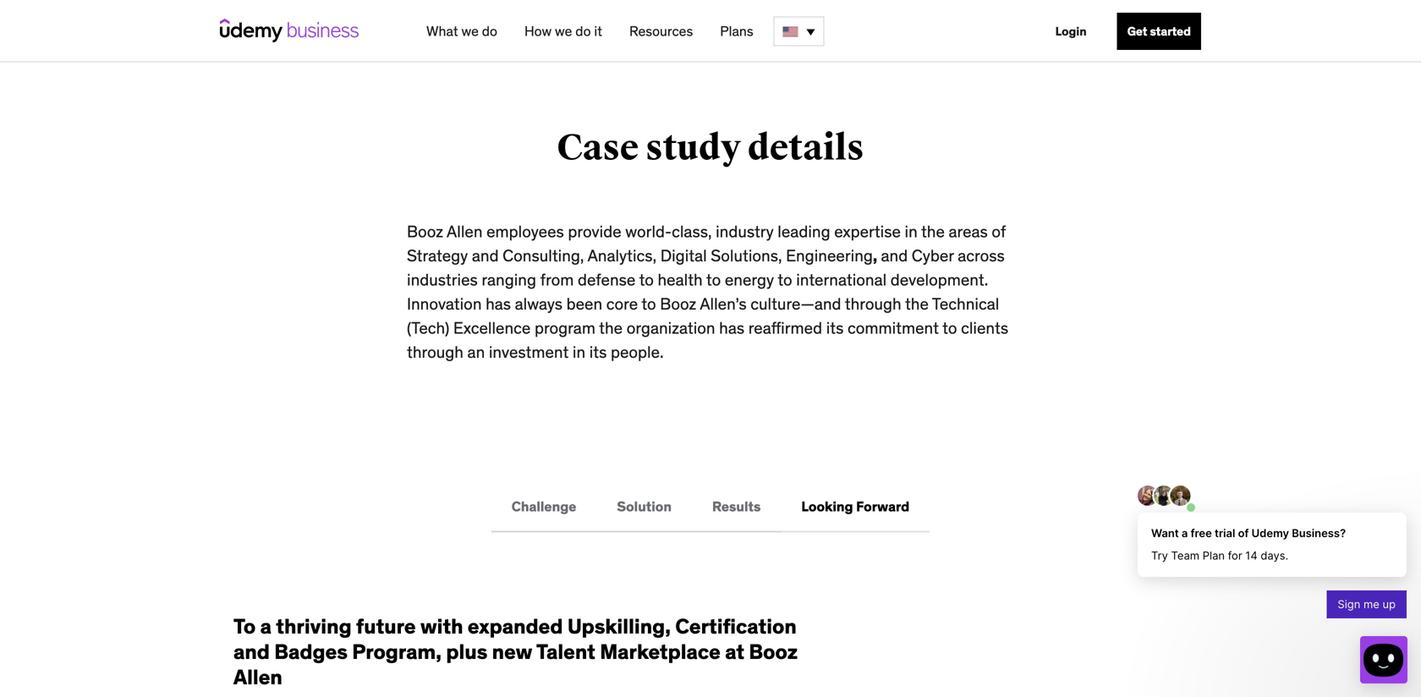 Task type: vqa. For each thing, say whether or not it's contained in the screenshot.
booz within the And Cyber Across Industries Ranging From Defense To Health To Energy To International Development. Innovation Has Always Been Core To Booz Allen'S Culture—And Through The Technical (Tech) Excellence Program The Organization Has Reaffirmed Its Commitment To Clients Through An Investment In Its People.
yes



Task type: locate. For each thing, give the bounding box(es) containing it.
class,
[[672, 221, 712, 242]]

1 horizontal spatial has
[[719, 318, 745, 338]]

0 horizontal spatial booz
[[407, 221, 443, 242]]

development.
[[891, 270, 988, 290]]

login
[[1055, 24, 1087, 39]]

and up ranging
[[472, 245, 499, 266]]

cyber
[[912, 245, 954, 266]]

2 horizontal spatial and
[[881, 245, 908, 266]]

2 vertical spatial booz
[[749, 639, 798, 664]]

booz down health at top left
[[660, 294, 696, 314]]

details
[[748, 126, 864, 170]]

we for how
[[555, 22, 572, 40]]

to up 'allen's'
[[706, 270, 721, 290]]

to
[[233, 614, 256, 639]]

certification
[[675, 614, 797, 639]]

to
[[639, 270, 654, 290], [706, 270, 721, 290], [778, 270, 792, 290], [642, 294, 656, 314], [943, 318, 957, 338]]

organization
[[627, 318, 715, 338]]

get
[[1127, 24, 1147, 39]]

forward
[[856, 498, 910, 515]]

booz up strategy
[[407, 221, 443, 242]]

how we do it button
[[518, 16, 609, 47]]

plus
[[446, 639, 487, 664]]

in inside booz allen employees provide world-class, industry leading expertise in the areas of strategy and consulting, analytics, digital solutions, engineering
[[905, 221, 918, 242]]

resources
[[629, 22, 693, 40]]

0 vertical spatial booz
[[407, 221, 443, 242]]

do left it
[[575, 22, 591, 40]]

been
[[566, 294, 602, 314]]

results
[[712, 498, 761, 515]]

commitment
[[848, 318, 939, 338]]

in down program
[[573, 342, 585, 362]]

do
[[482, 22, 497, 40], [575, 22, 591, 40]]

0 horizontal spatial we
[[461, 22, 479, 40]]

allen inside to a thriving future with expanded upskilling, certification and badges program, plus new talent marketplace at booz allen
[[233, 664, 282, 690]]

across
[[958, 245, 1005, 266]]

0 vertical spatial through
[[845, 294, 902, 314]]

1 horizontal spatial and
[[472, 245, 499, 266]]

international
[[796, 270, 887, 290]]

booz
[[407, 221, 443, 242], [660, 294, 696, 314], [749, 639, 798, 664]]

how
[[524, 22, 552, 40]]

0 horizontal spatial do
[[482, 22, 497, 40]]

1 horizontal spatial allen
[[447, 221, 483, 242]]

leading
[[778, 221, 830, 242]]

get started link
[[1117, 13, 1201, 50]]

booz right at
[[749, 639, 798, 664]]

clients
[[961, 318, 1008, 338]]

industry
[[716, 221, 774, 242]]

1 horizontal spatial we
[[555, 22, 572, 40]]

through down (tech)
[[407, 342, 464, 362]]

1 vertical spatial allen
[[233, 664, 282, 690]]

innovation
[[407, 294, 482, 314]]

we for what
[[461, 22, 479, 40]]

to left health at top left
[[639, 270, 654, 290]]

1 do from the left
[[482, 22, 497, 40]]

2 we from the left
[[555, 22, 572, 40]]

0 horizontal spatial has
[[486, 294, 511, 314]]

allen down a
[[233, 664, 282, 690]]

1 horizontal spatial through
[[845, 294, 902, 314]]

the down development.
[[905, 294, 929, 314]]

0 vertical spatial allen
[[447, 221, 483, 242]]

2 do from the left
[[575, 22, 591, 40]]

allen
[[447, 221, 483, 242], [233, 664, 282, 690]]

areas
[[949, 221, 988, 242]]

1 we from the left
[[461, 22, 479, 40]]

0 horizontal spatial in
[[573, 342, 585, 362]]

plans
[[720, 22, 753, 40]]

0 horizontal spatial and
[[233, 639, 270, 664]]

1 horizontal spatial booz
[[660, 294, 696, 314]]

its down culture—and
[[826, 318, 844, 338]]

in up cyber
[[905, 221, 918, 242]]

it
[[594, 22, 602, 40]]

plans button
[[713, 16, 760, 47]]

1 vertical spatial booz
[[660, 294, 696, 314]]

do right what
[[482, 22, 497, 40]]

we right what
[[461, 22, 479, 40]]

energy
[[725, 270, 774, 290]]

1 vertical spatial in
[[573, 342, 585, 362]]

the
[[921, 221, 945, 242], [905, 294, 929, 314], [599, 318, 623, 338]]

0 vertical spatial in
[[905, 221, 918, 242]]

digital
[[660, 245, 707, 266]]

0 horizontal spatial allen
[[233, 664, 282, 690]]

the down the 'core'
[[599, 318, 623, 338]]

and
[[472, 245, 499, 266], [881, 245, 908, 266], [233, 639, 270, 664]]

0 vertical spatial the
[[921, 221, 945, 242]]

and down "expertise"
[[881, 245, 908, 266]]

do inside what we do dropdown button
[[482, 22, 497, 40]]

analytics,
[[588, 245, 657, 266]]

its
[[826, 318, 844, 338], [589, 342, 607, 362]]

case study details
[[557, 126, 864, 170]]

has
[[486, 294, 511, 314], [719, 318, 745, 338]]

1 horizontal spatial in
[[905, 221, 918, 242]]

talent
[[536, 639, 595, 664]]

booz inside to a thriving future with expanded upskilling, certification and badges program, plus new talent marketplace at booz allen
[[749, 639, 798, 664]]

through up commitment
[[845, 294, 902, 314]]

2 vertical spatial the
[[599, 318, 623, 338]]

to a thriving future with expanded upskilling, certification and badges program, plus new talent marketplace at booz allen
[[233, 614, 798, 690]]

and left badges
[[233, 639, 270, 664]]

industries
[[407, 270, 478, 290]]

defense
[[578, 270, 636, 290]]

the up cyber
[[921, 221, 945, 242]]

1 vertical spatial has
[[719, 318, 745, 338]]

has down 'allen's'
[[719, 318, 745, 338]]

people.
[[611, 342, 664, 362]]

we right how
[[555, 22, 572, 40]]

allen up strategy
[[447, 221, 483, 242]]

to up culture—and
[[778, 270, 792, 290]]

has up excellence
[[486, 294, 511, 314]]

0 horizontal spatial its
[[589, 342, 607, 362]]

strategy
[[407, 245, 468, 266]]

through
[[845, 294, 902, 314], [407, 342, 464, 362]]

menu navigation
[[413, 0, 1201, 63]]

in
[[905, 221, 918, 242], [573, 342, 585, 362]]

0 vertical spatial its
[[826, 318, 844, 338]]

and inside booz allen employees provide world-class, industry leading expertise in the areas of strategy and consulting, analytics, digital solutions, engineering
[[472, 245, 499, 266]]

1 vertical spatial through
[[407, 342, 464, 362]]

we
[[461, 22, 479, 40], [555, 22, 572, 40]]

0 vertical spatial has
[[486, 294, 511, 314]]

1 horizontal spatial do
[[575, 22, 591, 40]]

2 horizontal spatial booz
[[749, 639, 798, 664]]

looking forward
[[801, 498, 910, 515]]

tab list
[[233, 482, 1188, 532]]

how we do it
[[524, 22, 602, 40]]

its left people.
[[589, 342, 607, 362]]

do inside how we do it dropdown button
[[575, 22, 591, 40]]



Task type: describe. For each thing, give the bounding box(es) containing it.
booz inside booz allen employees provide world-class, industry leading expertise in the areas of strategy and consulting, analytics, digital solutions, engineering
[[407, 221, 443, 242]]

thriving
[[276, 614, 352, 639]]

challenge link
[[491, 482, 597, 532]]

core
[[606, 294, 638, 314]]

1 vertical spatial the
[[905, 294, 929, 314]]

the inside booz allen employees provide world-class, industry leading expertise in the areas of strategy and consulting, analytics, digital solutions, engineering
[[921, 221, 945, 242]]

study
[[646, 126, 741, 170]]

health
[[658, 270, 703, 290]]

0 horizontal spatial through
[[407, 342, 464, 362]]

solution
[[617, 498, 672, 515]]

program
[[535, 318, 595, 338]]

solutions,
[[711, 245, 782, 266]]

tab list containing challenge
[[233, 482, 1188, 532]]

a
[[260, 614, 272, 639]]

consulting,
[[503, 245, 584, 266]]

and inside to a thriving future with expanded upskilling, certification and badges program, plus new talent marketplace at booz allen
[[233, 639, 270, 664]]

resources button
[[623, 16, 700, 47]]

technical
[[932, 294, 999, 314]]

(tech)
[[407, 318, 449, 338]]

solution link
[[597, 482, 692, 532]]

to down technical
[[943, 318, 957, 338]]

expanded
[[468, 614, 563, 639]]

do for how we do it
[[575, 22, 591, 40]]

marketplace
[[600, 639, 721, 664]]

what we do button
[[420, 16, 504, 47]]

program,
[[352, 639, 442, 664]]

and cyber across industries ranging from defense to health to energy to international development. innovation has always been core to booz allen's culture—and through the technical (tech) excellence program the organization has reaffirmed its commitment to clients through an investment in its people.
[[407, 245, 1008, 362]]

,
[[873, 245, 881, 266]]

ranging
[[482, 270, 536, 290]]

an
[[467, 342, 485, 362]]

results link
[[692, 482, 781, 532]]

culture—and
[[751, 294, 841, 314]]

allen's
[[700, 294, 747, 314]]

do for what we do
[[482, 22, 497, 40]]

expertise
[[834, 221, 901, 242]]

what we do
[[426, 22, 497, 40]]

looking forward link
[[781, 482, 930, 532]]

udemy business image
[[220, 19, 359, 42]]

to right the 'core'
[[642, 294, 656, 314]]

case
[[557, 126, 639, 170]]

future
[[356, 614, 416, 639]]

and inside and cyber across industries ranging from defense to health to energy to international development. innovation has always been core to booz allen's culture—and through the technical (tech) excellence program the organization has reaffirmed its commitment to clients through an investment in its people.
[[881, 245, 908, 266]]

upskilling,
[[568, 614, 671, 639]]

of
[[992, 221, 1006, 242]]

investment
[[489, 342, 569, 362]]

looking
[[801, 498, 853, 515]]

what
[[426, 22, 458, 40]]

new
[[492, 639, 532, 664]]

with
[[420, 614, 463, 639]]

booz inside and cyber across industries ranging from defense to health to energy to international development. innovation has always been core to booz allen's culture—and through the technical (tech) excellence program the organization has reaffirmed its commitment to clients through an investment in its people.
[[660, 294, 696, 314]]

always
[[515, 294, 563, 314]]

login button
[[1045, 13, 1097, 50]]

badges
[[274, 639, 348, 664]]

1 horizontal spatial its
[[826, 318, 844, 338]]

excellence
[[453, 318, 531, 338]]

employees
[[486, 221, 564, 242]]

at
[[725, 639, 744, 664]]

world-
[[625, 221, 672, 242]]

booz allen employees provide world-class, industry leading expertise in the areas of strategy and consulting, analytics, digital solutions, engineering
[[407, 221, 1006, 266]]

challenge
[[512, 498, 576, 515]]

started
[[1150, 24, 1191, 39]]

1 vertical spatial its
[[589, 342, 607, 362]]

engineering
[[786, 245, 873, 266]]

allen inside booz allen employees provide world-class, industry leading expertise in the areas of strategy and consulting, analytics, digital solutions, engineering
[[447, 221, 483, 242]]

from
[[540, 270, 574, 290]]

in inside and cyber across industries ranging from defense to health to energy to international development. innovation has always been core to booz allen's culture—and through the technical (tech) excellence program the organization has reaffirmed its commitment to clients through an investment in its people.
[[573, 342, 585, 362]]

get started
[[1127, 24, 1191, 39]]

reaffirmed
[[748, 318, 822, 338]]

provide
[[568, 221, 621, 242]]



